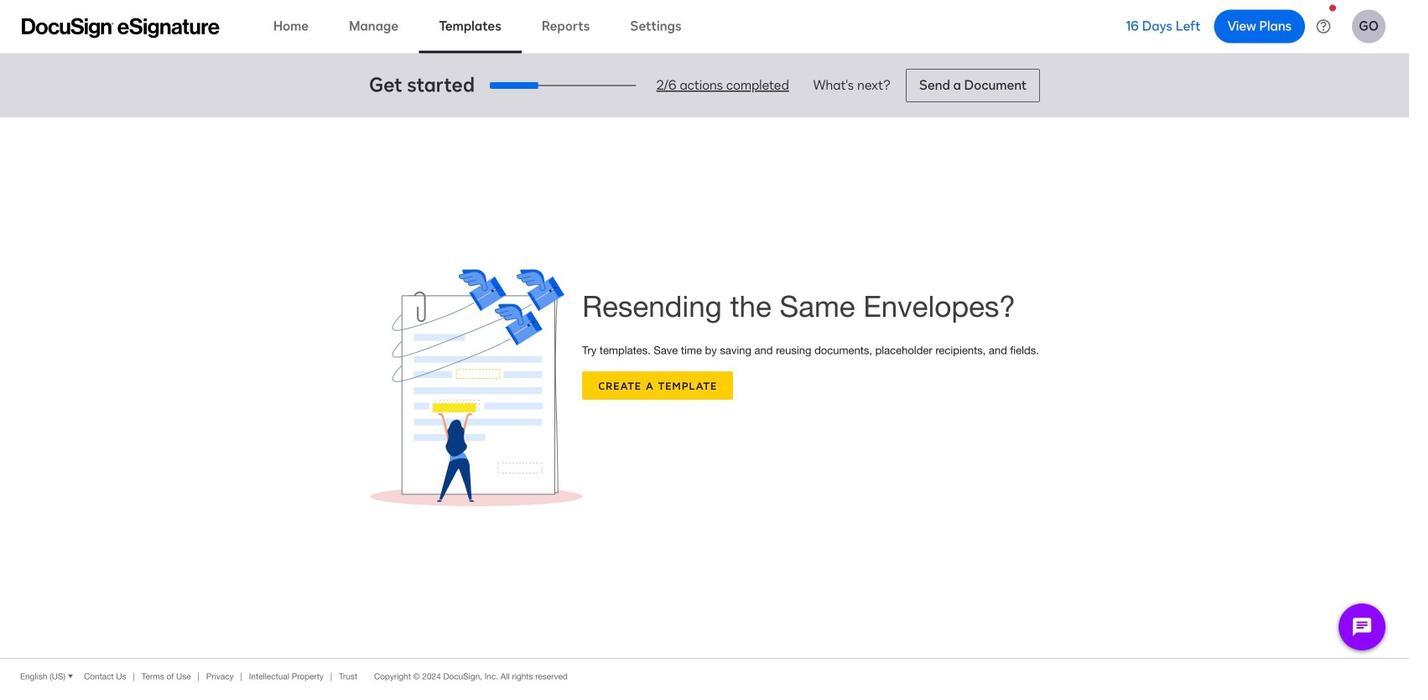 Task type: vqa. For each thing, say whether or not it's contained in the screenshot.
folder image
no



Task type: locate. For each thing, give the bounding box(es) containing it.
more info region
[[0, 659, 1410, 695]]

docusign esignature image
[[22, 18, 220, 38]]



